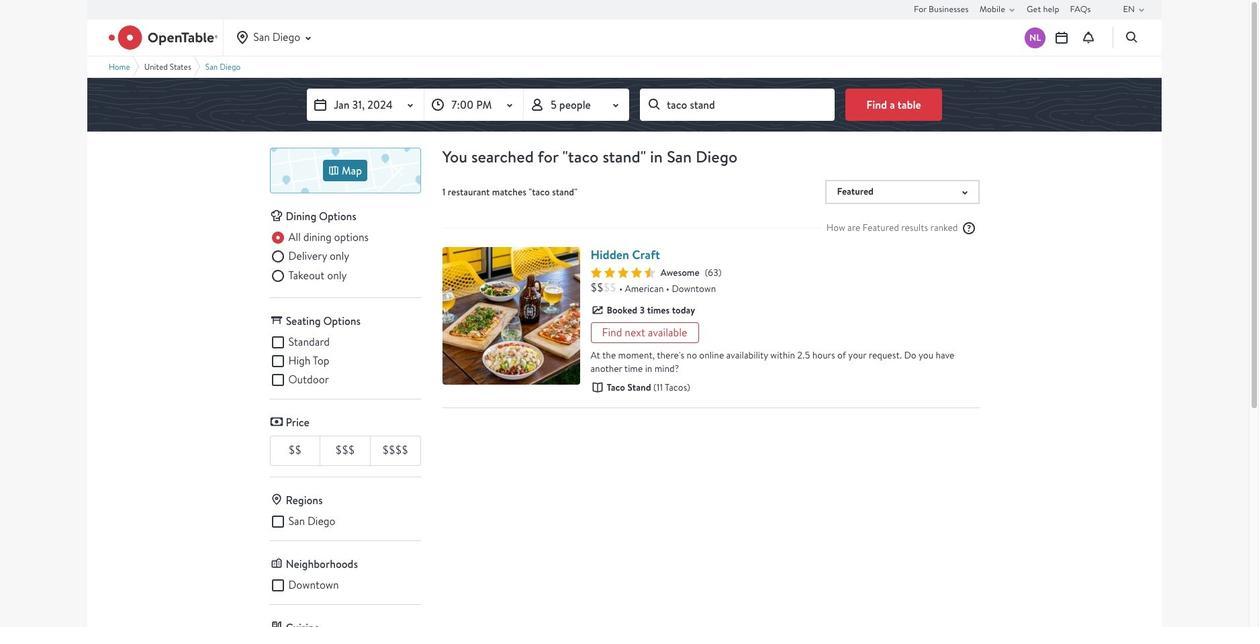 Task type: locate. For each thing, give the bounding box(es) containing it.
group
[[270, 230, 421, 287], [270, 335, 421, 388]]

0 vertical spatial group
[[270, 230, 421, 287]]

1 vertical spatial group
[[270, 335, 421, 388]]

2 group from the top
[[270, 335, 421, 388]]

None radio
[[270, 249, 350, 265]]

opentable logo image
[[109, 26, 218, 50]]

None field
[[640, 89, 835, 121]]

none radio inside group
[[270, 249, 350, 265]]

4.5 stars image
[[591, 267, 655, 278]]

1 group from the top
[[270, 230, 421, 287]]

None radio
[[270, 230, 369, 246], [270, 268, 347, 284], [270, 230, 369, 246], [270, 268, 347, 284]]



Task type: describe. For each thing, give the bounding box(es) containing it.
a photo of hidden craft restaurant image
[[442, 247, 580, 385]]

Please input a Location, Restaurant or Cuisine field
[[640, 89, 835, 121]]



Task type: vqa. For each thing, say whether or not it's contained in the screenshot.
4.4 stars image
no



